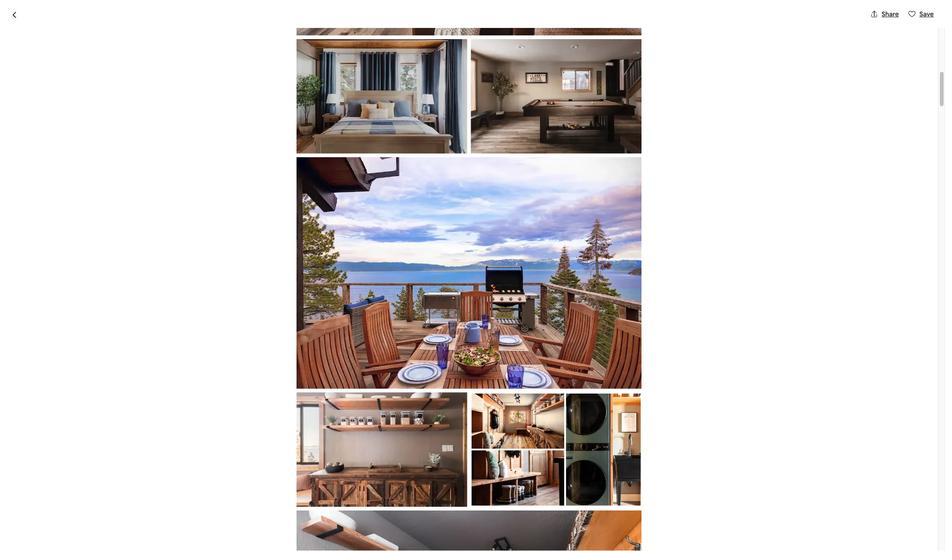 Task type: describe. For each thing, give the bounding box(es) containing it.
a right "beats"
[[504, 508, 508, 517]]

what this place offers
[[209, 430, 314, 444]]

where you'll sleep region
[[205, 234, 517, 390]]

classic
[[272, 295, 295, 305]]

you'll
[[243, 236, 268, 249]]

the inside a home for all seasons, and retaining its gorgeous redwood post and beam architecture and soaring granite fireplace, this cozy but spacious mountain lodge is the perfect basecamp for all of your tahoe adventures. enjoy panoramic views from rubicon peak to mt rose, and sapphire blue waters that appear to be so close you could almost reach it. the heller haus is perched atop a vista that allows for a truly four season tahoe experience.
[[448, 351, 460, 361]]

tahoe inside the while tahoe prides itself with incredible culinary adventures, sometimes nothing beats a home cooked meal with the family. worry not, this kitchen is stocked and ready with everything you need including a fully stocked spice rack, and even basics like sugar, flour, pasta, rice, and popcorn - for family movie night of course!
[[230, 508, 250, 517]]

the
[[209, 385, 222, 394]]

almost
[[452, 374, 475, 383]]

majestic
[[271, 139, 300, 148]]

the left lake.
[[273, 318, 284, 327]]

to inside the '~ 3000 sq ft luxury lodge - 5 bedrooms, 1 king, 3 queens, 4 twins bunks, (sleeps up to 12)'
[[403, 195, 410, 204]]

mountain
[[386, 351, 419, 361]]

and up alpine
[[290, 284, 303, 294]]

1 horizontal spatial 3
[[457, 237, 461, 245]]

up inside the '~ 3000 sq ft luxury lodge - 5 bedrooms, 1 king, 3 queens, 4 twins bunks, (sleeps up to 12)'
[[392, 195, 401, 204]]

growth
[[209, 463, 234, 473]]

65" hdtv with amazon prime video, apple tv, disney+, hbo max, hulu, netflix
[[227, 510, 332, 538]]

spacious
[[355, 351, 385, 361]]

traci and benjamin covers the service fee for their guests.
[[568, 289, 689, 318]]

you inside a home for all seasons, and retaining its gorgeous redwood post and beam architecture and soaring granite fireplace, this cozy but spacious mountain lodge is the perfect basecamp for all of your tahoe adventures. enjoy panoramic views from rubicon peak to mt rose, and sapphire blue waters that appear to be so close you could almost reach it. the heller haus is perched atop a vista that allows for a truly four season tahoe experience.
[[417, 374, 430, 383]]

season
[[431, 385, 454, 394]]

for down so
[[380, 385, 390, 394]]

the up delivering
[[364, 284, 376, 294]]

$1,009 night
[[568, 64, 620, 77]]

0 vertical spatial stocked
[[415, 519, 442, 528]]

3 inside the '~ 3000 sq ft luxury lodge - 5 bedrooms, 1 king, 3 queens, 4 twins bunks, (sleeps up to 12)'
[[281, 195, 285, 204]]

~ 3000 sq ft luxury lodge - 5 bedrooms, 1 king, 3 queens, 4 twins bunks, (sleeps up to 12)
[[209, 183, 421, 204]]

of up snow
[[297, 441, 304, 450]]

luxury
[[251, 183, 274, 193]]

your up haus.
[[325, 452, 341, 461]]

heller inside a home for all seasons, and retaining its gorgeous redwood post and beam architecture and soaring granite fireplace, this cozy but spacious mountain lodge is the perfect basecamp for all of your tahoe adventures. enjoy panoramic views from rubicon peak to mt rose, and sapphire blue waters that appear to be so close you could almost reach it. the heller haus is perched atop a vista that allows for a truly four season tahoe experience.
[[223, 385, 243, 394]]

(sleeps
[[366, 195, 390, 204]]

the down boasting
[[239, 150, 250, 159]]

fully
[[213, 217, 228, 226]]

a right "slopes,"
[[500, 306, 504, 316]]

bedrooms,
[[219, 195, 256, 204]]

tahoe
[[347, 105, 372, 115]]

yourself
[[259, 34, 283, 42]]

haus for is
[[377, 127, 394, 137]]

epic
[[218, 318, 233, 327]]

heller inside located in tahoe's storied west shore, the heller haus is the latest stayluxe rubicon offering, boasting majestic panoramic lake views, a rustic yet refined setting to enjoy a week on the slopes.
[[355, 127, 375, 137]]

for down soaring
[[246, 362, 256, 372]]

a
[[209, 340, 214, 350]]

incredible
[[310, 508, 344, 517]]

a down so
[[392, 385, 396, 394]]

the up shake
[[256, 441, 267, 450]]

for inside the while tahoe prides itself with incredible culinary adventures, sometimes nothing beats a home cooked meal with the family. worry not, this kitchen is stocked and ready with everything you need including a fully stocked spice rack, and even basics like sugar, flour, pasta, rice, and popcorn - for family movie night of course!
[[297, 541, 307, 551]]

for inside traci and benjamin covers the service fee for their guests.
[[645, 299, 655, 308]]

gear
[[447, 441, 463, 450]]

in
[[432, 511, 438, 520]]

free for free washer – in unit
[[383, 511, 398, 520]]

meal
[[257, 519, 274, 528]]

the left "slopes,"
[[453, 306, 464, 316]]

heller inside greeted with the warmth of alder and redwoods, you can unload your gear as you enter the mudroom. shake the snow off your boots, unload your gear, and head inside the old growth redwood halls of heller haus.
[[293, 463, 313, 473]]

the up unit
[[442, 485, 453, 495]]

of inside a home for all seasons, and retaining its gorgeous redwood post and beam architecture and soaring granite fireplace, this cozy but spacious mountain lodge is the perfect basecamp for all of your tahoe adventures. enjoy panoramic views from rubicon peak to mt rose, and sapphire blue waters that appear to be so close you could almost reach it. the heller haus is perched atop a vista that allows for a truly four season tahoe experience.
[[267, 362, 274, 372]]

on left italian
[[236, 485, 245, 495]]

panoramic inside a home for all seasons, and retaining its gorgeous redwood post and beam architecture and soaring granite fireplace, this cozy but spacious mountain lodge is the perfect basecamp for all of your tahoe adventures. enjoy panoramic views from rubicon peak to mt rose, and sapphire blue waters that appear to be so close you could almost reach it. the heller haus is perched atop a vista that allows for a truly four season tahoe experience.
[[377, 362, 413, 372]]

1 vertical spatial granite
[[455, 485, 479, 495]]

equipped
[[230, 217, 263, 226]]

5 inside the '~ 3000 sq ft luxury lodge - 5 bedrooms, 1 king, 3 queens, 4 twins bunks, (sleeps up to 12)'
[[213, 195, 217, 204]]

hulu,
[[245, 529, 262, 538]]

premises
[[438, 492, 469, 502]]

0 horizontal spatial fee
[[600, 213, 611, 223]]

view
[[401, 455, 416, 465]]

and right rack,
[[402, 530, 415, 540]]

free washer – in unit
[[383, 511, 452, 520]]

head
[[441, 452, 458, 461]]

1 inside the '~ 3000 sq ft luxury lodge - 5 bedrooms, 1 king, 3 queens, 4 twins bunks, (sleeps up to 12)'
[[257, 195, 261, 204]]

to up allows
[[368, 374, 376, 383]]

the up the growth
[[209, 452, 220, 461]]

the inside traci and benjamin covers the service fee for their guests.
[[593, 299, 604, 308]]

and down the hulu,
[[247, 541, 260, 551]]

65"
[[227, 510, 238, 520]]

of inside the while tahoe prides itself with incredible culinary adventures, sometimes nothing beats a home cooked meal with the family. worry not, this kitchen is stocked and ready with everything you need including a fully stocked spice rack, and even basics like sugar, flour, pasta, rice, and popcorn - for family movie night of course!
[[373, 541, 380, 551]]

halls
[[268, 463, 283, 473]]

fireplace
[[328, 228, 358, 238]]

tahoe inside thoughtfully renovated and restored in 2023, the heller haus returns to tahoe with the rich character of a classic alpine lodge, while delivering refined modern appointments and stunning design allowing you to unwind after an exhilarating day on the slopes, or a an epic day out on the lake.
[[453, 284, 474, 294]]

for up soaring
[[237, 340, 247, 350]]

is up from
[[442, 351, 447, 361]]

1 | from the left
[[245, 105, 247, 115]]

fee.
[[606, 289, 620, 299]]

unwind on italian leather or curl up with a book as the fire roars on in the granite hearth.
[[209, 485, 507, 495]]

2023,
[[344, 284, 362, 294]]

nights
[[603, 197, 625, 206]]

views
[[415, 362, 434, 372]]

perched
[[270, 385, 299, 394]]

beam
[[443, 340, 463, 350]]

and inside - fully equipped gourmet kitchen - granite hearth and wood burning fireplace
[[265, 228, 278, 238]]

mudroom.
[[222, 452, 257, 461]]

2 | from the left
[[282, 105, 284, 115]]

atop
[[301, 385, 317, 394]]

4
[[317, 195, 321, 204]]

your down can
[[391, 452, 406, 461]]

slopes,
[[466, 306, 490, 316]]

in inside thoughtfully renovated and restored in 2023, the heller haus returns to tahoe with the rich character of a classic alpine lodge, while delivering refined modern appointments and stunning design allowing you to unwind after an exhilarating day on the slopes, or a an epic day out on the lake.
[[336, 284, 342, 294]]

0 vertical spatial all
[[248, 340, 256, 350]]

roars
[[405, 485, 422, 495]]

0 horizontal spatial or
[[294, 485, 302, 495]]

truly
[[398, 385, 413, 394]]

on down modern at the left
[[442, 306, 451, 316]]

night inside '$1,009 night'
[[602, 67, 620, 76]]

latest
[[415, 127, 435, 137]]

1 vertical spatial as
[[369, 485, 377, 495]]

service inside traci and benjamin covers the service fee for their guests.
[[606, 299, 630, 308]]

rubicon inside a home for all seasons, and retaining its gorgeous redwood post and beam architecture and soaring granite fireplace, this cozy but spacious mountain lodge is the perfect basecamp for all of your tahoe adventures. enjoy panoramic views from rubicon peak to mt rose, and sapphire blue waters that appear to be so close you could almost reach it. the heller haus is perched atop a vista that allows for a truly four season tahoe experience.
[[454, 362, 482, 372]]

1 horizontal spatial unload
[[406, 441, 429, 450]]

0 horizontal spatial an
[[209, 318, 217, 327]]

you inside the while tahoe prides itself with incredible culinary adventures, sometimes nothing beats a home cooked meal with the family. worry not, this kitchen is stocked and ready with everything you need including a fully stocked spice rack, and even basics like sugar, flour, pasta, rice, and popcorn - for family movie night of course!
[[247, 530, 260, 540]]

boots,
[[342, 452, 364, 461]]

the down warmth at bottom left
[[281, 452, 293, 461]]

~
[[209, 183, 213, 193]]

lodge,
[[318, 295, 340, 305]]

this left listing
[[646, 340, 658, 349]]

the up lake
[[342, 127, 353, 137]]

on up sometimes
[[427, 492, 436, 502]]

free for free parking on premises
[[383, 492, 398, 502]]

what
[[209, 430, 235, 444]]

- inside the '~ 3000 sq ft luxury lodge - 5 bedrooms, 1 king, 3 queens, 4 twins bunks, (sleeps up to 12)'
[[209, 195, 211, 204]]

cleaning
[[568, 213, 598, 223]]

with inside thoughtfully renovated and restored in 2023, the heller haus returns to tahoe with the rich character of a classic alpine lodge, while delivering refined modern appointments and stunning design allowing you to unwind after an exhilarating day on the slopes, or a an epic day out on the lake.
[[475, 284, 490, 294]]

refined for yet
[[417, 139, 441, 148]]

returns
[[418, 284, 442, 294]]

popcorn
[[262, 541, 291, 551]]

sometimes
[[416, 508, 454, 517]]

parking
[[400, 492, 426, 502]]

benjamin for experienced,
[[273, 53, 305, 63]]

king,
[[262, 195, 279, 204]]

rated
[[344, 65, 361, 74]]

home inside a home for all seasons, and retaining its gorgeous redwood post and beam architecture and soaring granite fireplace, this cozy but spacious mountain lodge is the perfect basecamp for all of your tahoe adventures. enjoy panoramic views from rubicon peak to mt rose, and sapphire blue waters that appear to be so close you could almost reach it. the heller haus is perched atop a vista that allows for a truly four season tahoe experience.
[[215, 340, 235, 350]]

twins
[[323, 195, 341, 204]]

tv,
[[273, 519, 283, 529]]

it.
[[498, 374, 504, 383]]

heller inside thoughtfully renovated and restored in 2023, the heller haus returns to tahoe with the rich character of a classic alpine lodge, while delivering refined modern appointments and stunning design allowing you to unwind after an exhilarating day on the slopes, or a an epic day out on the lake.
[[377, 284, 397, 294]]

majestic
[[209, 105, 244, 115]]

week
[[209, 150, 227, 159]]

amazon
[[278, 510, 307, 520]]

is inside traci and benjamin is a superhost superhosts are experienced, highly rated hosts.
[[307, 53, 312, 63]]

could
[[431, 374, 450, 383]]

a left fully
[[313, 530, 317, 540]]

bunks,
[[342, 195, 365, 204]]

and down rich
[[209, 306, 221, 316]]

save button
[[905, 6, 939, 22]]

rice,
[[231, 541, 245, 551]]

after
[[358, 306, 375, 316]]

out
[[249, 318, 261, 327]]

dedicated workspace
[[227, 492, 302, 502]]

in inside located in tahoe's storied west shore, the heller haus is the latest stayluxe rubicon offering, boasting majestic panoramic lake views, a rustic yet refined setting to enjoy a week on the slopes.
[[238, 127, 244, 137]]

post
[[411, 340, 427, 350]]

pasta,
[[209, 541, 229, 551]]

and right alder at the bottom of the page
[[325, 441, 338, 450]]

a left book
[[345, 485, 349, 495]]

tahoe up blue on the left of the page
[[292, 362, 313, 372]]

four
[[415, 385, 429, 394]]

to down the lodge,
[[323, 306, 330, 316]]

2 horizontal spatial 5
[[598, 197, 602, 206]]

0 horizontal spatial up
[[318, 485, 326, 495]]

where
[[209, 236, 241, 249]]

on right roars
[[424, 485, 432, 495]]

haus inside a home for all seasons, and retaining its gorgeous redwood post and beam architecture and soaring granite fireplace, this cozy but spacious mountain lodge is the perfect basecamp for all of your tahoe adventures. enjoy panoramic views from rubicon peak to mt rose, and sapphire blue waters that appear to be so close you could almost reach it. the heller haus is perched atop a vista that allows for a truly four season tahoe experience.
[[245, 385, 262, 394]]

are
[[274, 65, 283, 74]]

a left the rustic
[[378, 139, 382, 148]]

setting
[[443, 139, 467, 148]]

enter
[[488, 441, 506, 450]]

panoramic inside located in tahoe's storied west shore, the heller haus is the latest stayluxe rubicon offering, boasting majestic panoramic lake views, a rustic yet refined setting to enjoy a week on the slopes.
[[301, 139, 338, 148]]

you won't be charged yet
[[605, 177, 681, 186]]

need
[[261, 530, 279, 540]]

a right enjoy
[[498, 139, 502, 148]]

prime
[[308, 510, 328, 520]]

1 vertical spatial yet
[[672, 177, 681, 186]]

while tahoe prides itself with incredible culinary adventures, sometimes nothing beats a home cooked meal with the family. worry not, this kitchen is stocked and ready with everything you need including a fully stocked spice rack, and even basics like sugar, flour, pasta, rice, and popcorn - for family movie night of course!
[[209, 508, 511, 551]]

the left 'keypad.'
[[306, 34, 316, 42]]

your inside a home for all seasons, and retaining its gorgeous redwood post and beam architecture and soaring granite fireplace, this cozy but spacious mountain lodge is the perfect basecamp for all of your tahoe adventures. enjoy panoramic views from rubicon peak to mt rose, and sapphire blue waters that appear to be so close you could almost reach it. the heller haus is perched atop a vista that allows for a truly four season tahoe experience.
[[275, 362, 291, 372]]

0 vertical spatial an
[[377, 306, 385, 316]]

alder
[[306, 441, 323, 450]]

and right the rose,
[[239, 374, 252, 383]]

kitchen inside the while tahoe prides itself with incredible culinary adventures, sometimes nothing beats a home cooked meal with the family. worry not, this kitchen is stocked and ready with everything you need including a fully stocked spice rack, and even basics like sugar, flour, pasta, rice, and popcorn - for family movie night of course!
[[381, 519, 406, 528]]

disney+,
[[285, 519, 314, 529]]

1 vertical spatial unload
[[366, 452, 389, 461]]

- left fully
[[209, 217, 211, 226]]

alpine
[[296, 295, 317, 305]]



Task type: locate. For each thing, give the bounding box(es) containing it.
storied
[[273, 127, 298, 137]]

dialog
[[0, 0, 946, 551]]

0 vertical spatial up
[[392, 195, 401, 204]]

is inside located in tahoe's storied west shore, the heller haus is the latest stayluxe rubicon offering, boasting majestic panoramic lake views, a rustic yet refined setting to enjoy a week on the slopes.
[[395, 127, 400, 137]]

refined inside located in tahoe's storied west shore, the heller haus is the latest stayluxe rubicon offering, boasting majestic panoramic lake views, a rustic yet refined setting to enjoy a week on the slopes.
[[417, 139, 441, 148]]

offers
[[286, 430, 314, 444]]

queens,
[[287, 195, 315, 204]]

before
[[587, 246, 611, 255]]

spice
[[364, 530, 382, 540]]

curl
[[303, 485, 316, 495]]

0 horizontal spatial yet
[[404, 139, 415, 148]]

0 vertical spatial traci
[[238, 53, 255, 63]]

cozy
[[323, 351, 339, 361]]

soak in the rubicon on either of the two decks. no better inspiration for the grill-master than the panoramic views and sapphire blue waters. image
[[297, 157, 642, 389], [297, 157, 642, 389]]

0 horizontal spatial |
[[245, 105, 247, 115]]

family.
[[305, 519, 327, 528]]

yet right the rustic
[[404, 139, 415, 148]]

you up inside
[[474, 441, 486, 450]]

12)
[[412, 195, 421, 204]]

fee down nights
[[600, 213, 611, 223]]

step into luxury and unwind in nature's embrace at our modern rustic mudroom, your gateway to a memorable mountain retreat. image
[[297, 393, 468, 507], [297, 393, 468, 507], [471, 393, 642, 507], [471, 393, 642, 507], [297, 511, 642, 551], [297, 511, 642, 551]]

burning
[[300, 228, 327, 238]]

haus inside thoughtfully renovated and restored in 2023, the heller haus returns to tahoe with the rich character of a classic alpine lodge, while delivering refined modern appointments and stunning design allowing you to unwind after an exhilarating day on the slopes, or a an epic day out on the lake.
[[399, 284, 416, 294]]

of right halls
[[285, 463, 292, 473]]

for down including
[[297, 541, 307, 551]]

dialog containing share
[[0, 0, 946, 551]]

1 horizontal spatial 1
[[364, 377, 367, 386]]

majestic | vintage | quintessential tahoe
[[209, 105, 372, 115]]

sugar,
[[470, 530, 491, 540]]

refined for delivering
[[396, 295, 421, 305]]

0 vertical spatial home
[[215, 340, 235, 350]]

or inside thoughtfully renovated and restored in 2023, the heller haus returns to tahoe with the rich character of a classic alpine lodge, while delivering refined modern appointments and stunning design allowing you to unwind after an exhilarating day on the slopes, or a an epic day out on the lake.
[[491, 306, 499, 316]]

0 vertical spatial day
[[428, 306, 441, 316]]

be right won't
[[636, 177, 644, 186]]

1 vertical spatial or
[[294, 485, 302, 495]]

tahoe up "cooked"
[[230, 508, 250, 517]]

modern
[[422, 295, 449, 305]]

redwood up the mountain
[[379, 340, 410, 350]]

day
[[428, 306, 441, 316], [235, 318, 247, 327]]

5 inside bedroom 5 1 king bed
[[399, 366, 403, 376]]

0 vertical spatial yet
[[404, 139, 415, 148]]

refined down latest on the top of the page
[[417, 139, 441, 148]]

your up head
[[430, 441, 446, 450]]

and up the lodge
[[429, 340, 442, 350]]

in up boasting
[[238, 127, 244, 137]]

in
[[284, 34, 290, 42], [238, 127, 244, 137], [336, 284, 342, 294], [434, 485, 440, 495]]

1 horizontal spatial |
[[282, 105, 284, 115]]

0 horizontal spatial 1
[[257, 195, 261, 204]]

reserve button
[[568, 147, 718, 170]]

2 vertical spatial haus
[[245, 385, 262, 394]]

1 horizontal spatial night
[[602, 67, 620, 76]]

1 horizontal spatial benjamin
[[658, 289, 689, 299]]

is left – on the bottom left of the page
[[408, 519, 413, 528]]

waters
[[302, 374, 325, 383]]

0 horizontal spatial that
[[326, 374, 341, 383]]

is up the rustic
[[395, 127, 400, 137]]

1 vertical spatial be
[[377, 374, 386, 383]]

0 horizontal spatial panoramic
[[301, 139, 338, 148]]

1 horizontal spatial panoramic
[[377, 362, 413, 372]]

0 vertical spatial fee
[[600, 213, 611, 223]]

a down renovated
[[267, 295, 271, 305]]

of up sapphire
[[267, 362, 274, 372]]

1 horizontal spatial fee
[[632, 299, 643, 308]]

0 horizontal spatial and
[[257, 53, 272, 63]]

and inside traci and benjamin is a superhost superhosts are experienced, highly rated hosts.
[[257, 53, 272, 63]]

in up sometimes
[[434, 485, 440, 495]]

1 vertical spatial traci
[[624, 289, 640, 299]]

and inside traci and benjamin covers the service fee for their guests.
[[642, 289, 656, 299]]

to left 12)
[[403, 195, 410, 204]]

day down stunning
[[235, 318, 247, 327]]

off
[[314, 452, 324, 461]]

-
[[209, 195, 211, 204], [209, 217, 211, 226], [209, 228, 211, 238], [293, 541, 296, 551]]

as inside greeted with the warmth of alder and redwoods, you can unload your gear as you enter the mudroom. shake the snow off your boots, unload your gear, and head inside the old growth redwood halls of heller haus.
[[465, 441, 472, 450]]

1 inside bedroom 5 1 king bed
[[364, 377, 367, 386]]

0 vertical spatial be
[[636, 177, 644, 186]]

granite
[[250, 351, 274, 361], [455, 485, 479, 495]]

1 vertical spatial all
[[258, 362, 265, 372]]

1 horizontal spatial 5
[[399, 366, 403, 376]]

and up fireplace,
[[288, 340, 301, 350]]

1 vertical spatial day
[[235, 318, 247, 327]]

1 vertical spatial rubicon
[[454, 362, 482, 372]]

you
[[309, 306, 321, 316], [417, 374, 430, 383], [377, 441, 390, 450], [474, 441, 486, 450], [247, 530, 260, 540]]

your down fireplace,
[[275, 362, 291, 372]]

1 horizontal spatial day
[[428, 306, 441, 316]]

gourmet
[[265, 217, 295, 226]]

0 vertical spatial or
[[491, 306, 499, 316]]

lake
[[383, 455, 399, 465]]

sq
[[234, 183, 242, 193]]

0 vertical spatial night
[[602, 67, 620, 76]]

you down alpine
[[309, 306, 321, 316]]

hosts.
[[362, 65, 381, 74]]

free up rack,
[[383, 511, 398, 520]]

2 horizontal spatial 3
[[466, 237, 470, 245]]

unload up gear,
[[406, 441, 429, 450]]

in right yourself
[[284, 34, 290, 42]]

0 horizontal spatial service
[[580, 289, 605, 299]]

3000
[[215, 183, 232, 193]]

report this listing
[[624, 340, 678, 349]]

the down beam on the left bottom of the page
[[448, 351, 460, 361]]

home inside the while tahoe prides itself with incredible culinary adventures, sometimes nothing beats a home cooked meal with the family. worry not, this kitchen is stocked and ready with everything you need including a fully stocked spice rack, and even basics like sugar, flour, pasta, rice, and popcorn - for family movie night of course!
[[209, 519, 228, 528]]

1 horizontal spatial kitchen
[[381, 519, 406, 528]]

this up spice
[[367, 519, 379, 528]]

heller up views,
[[355, 127, 375, 137]]

2 horizontal spatial haus
[[399, 284, 416, 294]]

reserve
[[629, 154, 657, 163]]

0 horizontal spatial benjamin
[[273, 53, 305, 63]]

and up basics
[[444, 519, 457, 528]]

panoramic
[[301, 139, 338, 148], [377, 362, 413, 372]]

and for superhosts
[[257, 53, 272, 63]]

haus up exhilarating
[[399, 284, 416, 294]]

and down a
[[209, 351, 221, 361]]

guests.
[[568, 308, 593, 318]]

ft
[[244, 183, 250, 193]]

lake
[[340, 139, 353, 148]]

home down while at bottom left
[[209, 519, 228, 528]]

report this listing button
[[609, 340, 678, 349]]

refined
[[417, 139, 441, 148], [396, 295, 421, 305]]

traci for fee
[[624, 289, 640, 299]]

including
[[280, 530, 311, 540]]

5 down ~ on the left of the page
[[213, 195, 217, 204]]

redwood down the mudroom. at the bottom left
[[235, 463, 266, 473]]

traci
[[238, 53, 255, 63], [624, 289, 640, 299]]

1 vertical spatial haus
[[399, 284, 416, 294]]

on inside located in tahoe's storied west shore, the heller haus is the latest stayluxe rubicon offering, boasting majestic panoramic lake views, a rustic yet refined setting to enjoy a week on the slopes.
[[229, 150, 237, 159]]

relax in the spacious luxury of our room as you gaze out at the serene lake and lush greenery beyond. let the calming ambiance wash over you and rejuvenate your mind and body. experience the ultimate in relaxation and natural beauty. image
[[209, 260, 357, 359], [209, 260, 357, 359]]

0 vertical spatial 1
[[257, 195, 261, 204]]

0 horizontal spatial redwood
[[235, 463, 266, 473]]

you down apple
[[247, 530, 260, 540]]

rubicon inside located in tahoe's storied west shore, the heller haus is the latest stayluxe rubicon offering, boasting majestic panoramic lake views, a rustic yet refined setting to enjoy a week on the slopes.
[[469, 127, 496, 137]]

0 horizontal spatial night
[[354, 541, 371, 551]]

listing
[[659, 340, 678, 349]]

this inside the while tahoe prides itself with incredible culinary adventures, sometimes nothing beats a home cooked meal with the family. worry not, this kitchen is stocked and ready with everything you need including a fully stocked spice rack, and even basics like sugar, flour, pasta, rice, and popcorn - for family movie night of course!
[[367, 519, 379, 528]]

stocked up "movie"
[[335, 530, 362, 540]]

seasons,
[[257, 340, 286, 350]]

1
[[257, 195, 261, 204], [364, 377, 367, 386]]

0 vertical spatial and
[[257, 53, 272, 63]]

keypad.
[[317, 34, 341, 42]]

0 horizontal spatial all
[[248, 340, 256, 350]]

1 vertical spatial $1,009
[[568, 197, 591, 206]]

total before taxes
[[568, 246, 632, 255]]

0 vertical spatial that
[[326, 374, 341, 383]]

thoughtfully renovated and restored in 2023, the heller haus returns to tahoe with the rich character of a classic alpine lodge, while delivering refined modern appointments and stunning design allowing you to unwind after an exhilarating day on the slopes, or a an epic day out on the lake.
[[209, 284, 506, 327]]

as up inside
[[465, 441, 472, 450]]

the up appointments
[[492, 284, 504, 294]]

the left old
[[481, 452, 492, 461]]

delivering
[[361, 295, 394, 305]]

1 horizontal spatial all
[[258, 362, 265, 372]]

1 vertical spatial that
[[342, 385, 356, 394]]

that down appear
[[342, 385, 356, 394]]

with inside greeted with the warmth of alder and redwoods, you can unload your gear as you enter the mudroom. shake the snow off your boots, unload your gear, and head inside the old growth redwood halls of heller haus.
[[239, 441, 254, 450]]

1 horizontal spatial as
[[465, 441, 472, 450]]

|
[[245, 105, 247, 115], [282, 105, 284, 115]]

0 horizontal spatial kitchen
[[296, 217, 322, 226]]

as right book
[[369, 485, 377, 495]]

night down spice
[[354, 541, 371, 551]]

benjamin for their
[[658, 289, 689, 299]]

is down sapphire
[[264, 385, 269, 394]]

0 vertical spatial kitchen
[[296, 217, 322, 226]]

the up including
[[292, 519, 304, 528]]

rubicon up almost
[[454, 362, 482, 372]]

to up it.
[[502, 362, 510, 372]]

an
[[377, 306, 385, 316], [209, 318, 217, 327]]

0 horizontal spatial haus
[[245, 385, 262, 394]]

/
[[462, 237, 465, 245]]

$1,009 x 5 nights button
[[568, 197, 625, 206]]

appointments
[[451, 295, 499, 305]]

king
[[369, 377, 381, 386]]

1 horizontal spatial redwood
[[379, 340, 410, 350]]

is up experienced,
[[307, 53, 312, 63]]

our lower-level room boasts a custom monogrammed pool table, a fully-stocked bar, and a plush sofa, providing the ultimate luxury mountain cabin getaway. image
[[471, 39, 642, 154], [471, 39, 642, 154]]

rustic
[[383, 139, 402, 148]]

to up modern at the left
[[444, 284, 451, 294]]

inside
[[459, 452, 479, 461]]

stayluxe
[[436, 127, 467, 137]]

0 vertical spatial free
[[383, 492, 398, 502]]

1 vertical spatial kitchen
[[381, 519, 406, 528]]

1 vertical spatial stocked
[[335, 530, 362, 540]]

up right the curl
[[318, 485, 326, 495]]

heller down snow
[[293, 463, 313, 473]]

0 vertical spatial benjamin
[[273, 53, 305, 63]]

worry
[[329, 519, 350, 528]]

1 horizontal spatial that
[[342, 385, 356, 394]]

traci inside traci and benjamin covers the service fee for their guests.
[[624, 289, 640, 299]]

0 vertical spatial panoramic
[[301, 139, 338, 148]]

0 vertical spatial redwood
[[379, 340, 410, 350]]

service right no
[[580, 289, 605, 299]]

0 vertical spatial $1,009
[[568, 64, 600, 77]]

1 horizontal spatial stocked
[[415, 519, 442, 528]]

0 horizontal spatial stocked
[[335, 530, 362, 540]]

rubicon
[[469, 127, 496, 137], [454, 362, 482, 372]]

the down wifi
[[379, 485, 390, 495]]

benjamin inside traci and benjamin is a superhost superhosts are experienced, highly rated hosts.
[[273, 53, 305, 63]]

1 horizontal spatial yet
[[672, 177, 681, 186]]

1 horizontal spatial up
[[392, 195, 401, 204]]

traci inside traci and benjamin is a superhost superhosts are experienced, highly rated hosts.
[[238, 53, 255, 63]]

a inside traci and benjamin is a superhost superhosts are experienced, highly rated hosts.
[[314, 53, 318, 63]]

views,
[[355, 139, 376, 148]]

that up vista
[[326, 374, 341, 383]]

kitchen down adventures,
[[381, 519, 406, 528]]

no
[[568, 289, 578, 299]]

2 $1,009 from the top
[[568, 197, 591, 206]]

mt
[[209, 374, 218, 383]]

1 vertical spatial fee
[[632, 299, 643, 308]]

on down design
[[262, 318, 271, 327]]

$1,009 for $1,009 night
[[568, 64, 600, 77]]

1 horizontal spatial service
[[606, 299, 630, 308]]

1 vertical spatial benjamin
[[658, 289, 689, 299]]

service right covers
[[606, 299, 630, 308]]

of inside thoughtfully renovated and restored in 2023, the heller haus returns to tahoe with the rich character of a classic alpine lodge, while delivering refined modern appointments and stunning design allowing you to unwind after an exhilarating day on the slopes, or a an epic day out on the lake.
[[258, 295, 265, 305]]

1 vertical spatial and
[[642, 289, 656, 299]]

for
[[645, 299, 655, 308], [237, 340, 247, 350], [246, 362, 256, 372], [380, 385, 390, 394], [297, 541, 307, 551]]

vista
[[324, 385, 340, 394]]

basecamp
[[209, 362, 244, 372]]

and for fee
[[642, 289, 656, 299]]

fee right fee.
[[632, 299, 643, 308]]

family
[[309, 541, 329, 551]]

fire
[[392, 485, 403, 495]]

1 vertical spatial home
[[209, 519, 228, 528]]

1 vertical spatial an
[[209, 318, 217, 327]]

0 vertical spatial granite
[[250, 351, 274, 361]]

0 vertical spatial unload
[[406, 441, 429, 450]]

traci up superhosts
[[238, 53, 255, 63]]

soaring
[[223, 351, 248, 361]]

granite inside a home for all seasons, and retaining its gorgeous redwood post and beam architecture and soaring granite fireplace, this cozy but spacious mountain lodge is the perfect basecamp for all of your tahoe adventures. enjoy panoramic views from rubicon peak to mt rose, and sapphire blue waters that appear to be so close you could almost reach it. the heller haus is perched atop a vista that allows for a truly four season tahoe experience.
[[250, 351, 274, 361]]

0 vertical spatial as
[[465, 441, 472, 450]]

be inside a home for all seasons, and retaining its gorgeous redwood post and beam architecture and soaring granite fireplace, this cozy but spacious mountain lodge is the perfect basecamp for all of your tahoe adventures. enjoy panoramic views from rubicon peak to mt rose, and sapphire blue waters that appear to be so close you could almost reach it. the heller haus is perched atop a vista that allows for a truly four season tahoe experience.
[[377, 374, 386, 383]]

1 vertical spatial refined
[[396, 295, 421, 305]]

- inside the while tahoe prides itself with incredible culinary adventures, sometimes nothing beats a home cooked meal with the family. worry not, this kitchen is stocked and ready with everything you need including a fully stocked spice rack, and even basics like sugar, flour, pasta, rice, and popcorn - for family movie night of course!
[[293, 541, 296, 551]]

refined inside thoughtfully renovated and restored in 2023, the heller haus returns to tahoe with the rich character of a classic alpine lodge, while delivering refined modern appointments and stunning design allowing you to unwind after an exhilarating day on the slopes, or a an epic day out on the lake.
[[396, 295, 421, 305]]

you inside thoughtfully renovated and restored in 2023, the heller haus returns to tahoe with the rich character of a classic alpine lodge, while delivering refined modern appointments and stunning design allowing you to unwind after an exhilarating day on the slopes, or a an epic day out on the lake.
[[309, 306, 321, 316]]

$1,009 for $1,009 x 5 nights
[[568, 197, 591, 206]]

this up the mudroom. at the bottom left
[[237, 430, 255, 444]]

adventures,
[[374, 508, 414, 517]]

you left can
[[377, 441, 390, 450]]

free
[[383, 492, 398, 502], [383, 511, 398, 520]]

night inside the while tahoe prides itself with incredible culinary adventures, sometimes nothing beats a home cooked meal with the family. worry not, this kitchen is stocked and ready with everything you need including a fully stocked spice rack, and even basics like sugar, flour, pasta, rice, and popcorn - for family movie night of course!
[[354, 541, 371, 551]]

located in tahoe's storied west shore, the heller haus is the latest stayluxe rubicon offering, boasting majestic panoramic lake views, a rustic yet refined setting to enjoy a week on the slopes.
[[209, 127, 504, 159]]

haus down sapphire
[[245, 385, 262, 394]]

the left latest on the top of the page
[[402, 127, 414, 137]]

0 horizontal spatial 3
[[281, 195, 285, 204]]

haus for returns
[[399, 284, 416, 294]]

this inside a home for all seasons, and retaining its gorgeous redwood post and beam architecture and soaring granite fireplace, this cozy but spacious mountain lodge is the perfect basecamp for all of your tahoe adventures. enjoy panoramic views from rubicon peak to mt rose, and sapphire blue waters that appear to be so close you could almost reach it. the heller haus is perched atop a vista that allows for a truly four season tahoe experience.
[[309, 351, 322, 361]]

this down retaining
[[309, 351, 322, 361]]

1 vertical spatial free
[[383, 511, 398, 520]]

greeted with the warmth of alder and redwoods, you can unload your gear as you enter the mudroom. shake the snow off your boots, unload your gear, and head inside the old growth redwood halls of heller haus.
[[209, 441, 508, 473]]

0 horizontal spatial granite
[[250, 351, 274, 361]]

escape to your own mountain oasis with stunning lake views, where luxury meets nature in a perfectly curated bedroom complete with plush linens, cozy pillows, beautiful curtains, a charming chair, and a touch of greenery to awaken your senses. image
[[297, 39, 468, 154], [297, 39, 468, 154], [364, 260, 513, 359], [364, 260, 513, 359]]

offering,
[[209, 139, 237, 148]]

bed
[[383, 377, 395, 386]]

0 vertical spatial haus
[[377, 127, 394, 137]]

0 horizontal spatial as
[[369, 485, 377, 495]]

1 $1,009 from the top
[[568, 64, 600, 77]]

2 free from the top
[[383, 511, 398, 520]]

1 horizontal spatial traci
[[624, 289, 640, 299]]

is inside the while tahoe prides itself with incredible culinary adventures, sometimes nothing beats a home cooked meal with the family. worry not, this kitchen is stocked and ready with everything you need including a fully stocked spice rack, and even basics like sugar, flour, pasta, rice, and popcorn - for family movie night of course!
[[408, 519, 413, 528]]

refined up exhilarating
[[396, 295, 421, 305]]

free up adventures,
[[383, 492, 398, 502]]

1 vertical spatial panoramic
[[377, 362, 413, 372]]

1 vertical spatial 1
[[364, 377, 367, 386]]

an down delivering
[[377, 306, 385, 316]]

all up sapphire
[[258, 362, 265, 372]]

can
[[392, 441, 404, 450]]

- left the granite
[[209, 228, 211, 238]]

cleaning fee button
[[568, 213, 611, 223]]

apple
[[251, 519, 271, 529]]

to inside located in tahoe's storied west shore, the heller haus is the latest stayluxe rubicon offering, boasting majestic panoramic lake views, a rustic yet refined setting to enjoy a week on the slopes.
[[469, 139, 476, 148]]

and down gourmet
[[265, 228, 278, 238]]

a left vista
[[318, 385, 322, 394]]

- down ~ on the left of the page
[[209, 195, 211, 204]]

1 horizontal spatial granite
[[455, 485, 479, 495]]

0 horizontal spatial day
[[235, 318, 247, 327]]

won't
[[618, 177, 635, 186]]

with inside "65" hdtv with amazon prime video, apple tv, disney+, hbo max, hulu, netflix"
[[262, 510, 277, 520]]

| right vintage at left
[[282, 105, 284, 115]]

redwood inside greeted with the warmth of alder and redwoods, you can unload your gear as you enter the mudroom. shake the snow off your boots, unload your gear, and head inside the old growth redwood halls of heller haus.
[[235, 463, 266, 473]]

fee inside traci and benjamin covers the service fee for their guests.
[[632, 299, 643, 308]]

and right gear,
[[426, 452, 439, 461]]

or right "slopes,"
[[491, 306, 499, 316]]

1 vertical spatial night
[[354, 541, 371, 551]]

haus up the rustic
[[377, 127, 394, 137]]

share
[[883, 10, 900, 18]]

0 horizontal spatial traci
[[238, 53, 255, 63]]

yet inside located in tahoe's storied west shore, the heller haus is the latest stayluxe rubicon offering, boasting majestic panoramic lake views, a rustic yet refined setting to enjoy a week on the slopes.
[[404, 139, 415, 148]]

its
[[335, 340, 343, 350]]

tahoe down almost
[[456, 385, 477, 394]]

benjamin inside traci and benjamin covers the service fee for their guests.
[[658, 289, 689, 299]]

to left enjoy
[[469, 139, 476, 148]]

service
[[580, 289, 605, 299], [606, 299, 630, 308]]

1 horizontal spatial be
[[636, 177, 644, 186]]

kitchen inside - fully equipped gourmet kitchen - granite hearth and wood burning fireplace
[[296, 217, 322, 226]]

cozy up with loved ones in our luxurious living room, complete with comfortable sofas, a warm fireplace, and board games - the perfect spot for laughter, conversation, and relaxation in our modern, yet rustic mountain cabin. image
[[297, 0, 642, 35], [297, 0, 642, 35]]

home right a
[[215, 340, 235, 350]]

allows
[[358, 385, 379, 394]]

0 horizontal spatial unload
[[366, 452, 389, 461]]

thoughtfully
[[209, 284, 252, 294]]

5
[[213, 195, 217, 204], [598, 197, 602, 206], [399, 366, 403, 376]]

3
[[281, 195, 285, 204], [457, 237, 461, 245], [466, 237, 470, 245]]

kitchen up burning
[[296, 217, 322, 226]]

while
[[341, 295, 359, 305]]

haus inside located in tahoe's storied west shore, the heller haus is the latest stayluxe rubicon offering, boasting majestic panoramic lake views, a rustic yet refined setting to enjoy a week on the slopes.
[[377, 127, 394, 137]]

panoramic up so
[[377, 362, 413, 372]]

1 horizontal spatial and
[[642, 289, 656, 299]]

leather
[[268, 485, 293, 495]]

traci for superhosts
[[238, 53, 255, 63]]

redwood inside a home for all seasons, and retaining its gorgeous redwood post and beam architecture and soaring granite fireplace, this cozy but spacious mountain lodge is the perfect basecamp for all of your tahoe adventures. enjoy panoramic views from rubicon peak to mt rose, and sapphire blue waters that appear to be so close you could almost reach it. the heller haus is perched atop a vista that allows for a truly four season tahoe experience.
[[379, 340, 410, 350]]

basics
[[434, 530, 456, 540]]

0 vertical spatial refined
[[417, 139, 441, 148]]

0 vertical spatial rubicon
[[469, 127, 496, 137]]

sapphire
[[254, 374, 284, 383]]

up right (sleeps
[[392, 195, 401, 204]]

the inside the while tahoe prides itself with incredible culinary adventures, sometimes nothing beats a home cooked meal with the family. worry not, this kitchen is stocked and ready with everything you need including a fully stocked spice rack, and even basics like sugar, flour, pasta, rice, and popcorn - for family movie night of course!
[[292, 519, 304, 528]]

granite down seasons,
[[250, 351, 274, 361]]

1 vertical spatial redwood
[[235, 463, 266, 473]]

1 left king,
[[257, 195, 261, 204]]

1 free from the top
[[383, 492, 398, 502]]



Task type: vqa. For each thing, say whether or not it's contained in the screenshot.
$373
no



